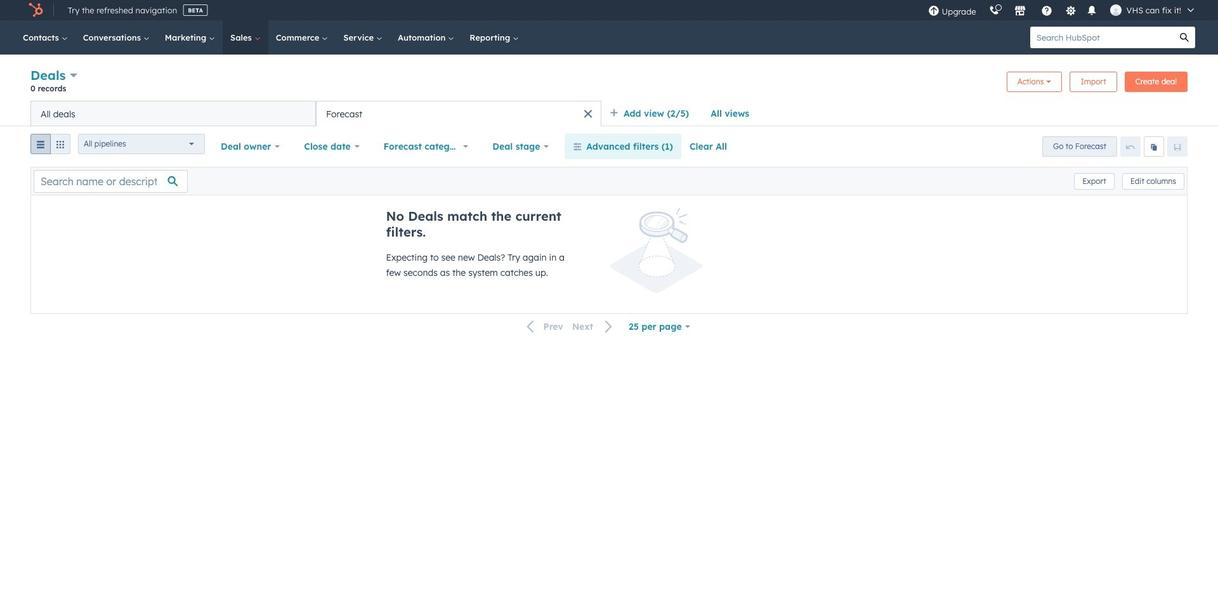 Task type: vqa. For each thing, say whether or not it's contained in the screenshot.
topmost the Oct 19, 2023 at 11:47 AM EDT
no



Task type: describe. For each thing, give the bounding box(es) containing it.
Search name or description search field
[[34, 170, 188, 193]]

jer mill image
[[1110, 4, 1122, 16]]

pagination navigation
[[519, 318, 621, 335]]



Task type: locate. For each thing, give the bounding box(es) containing it.
menu
[[922, 0, 1203, 20]]

group
[[30, 134, 70, 159]]

Search HubSpot search field
[[1031, 27, 1174, 48]]

marketplaces image
[[1014, 6, 1026, 17]]

banner
[[30, 66, 1188, 101]]



